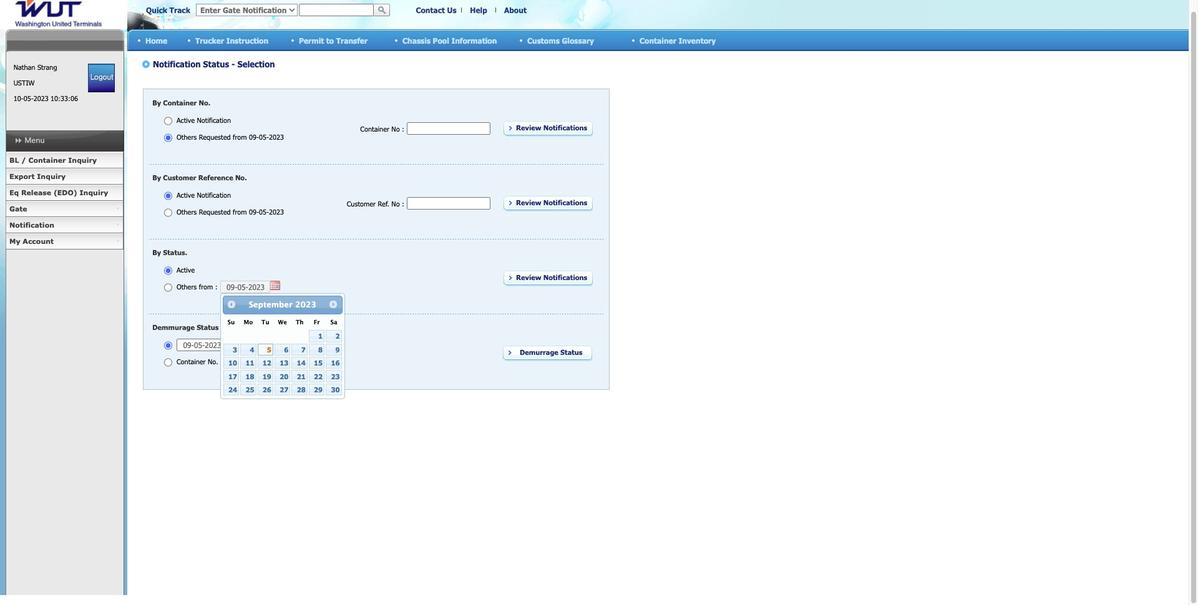 Task type: describe. For each thing, give the bounding box(es) containing it.
eq
[[9, 189, 19, 197]]

my
[[9, 237, 20, 245]]

customs
[[527, 36, 560, 45]]

trucker
[[195, 36, 224, 45]]

track
[[170, 6, 190, 14]]

contact us
[[416, 6, 457, 14]]

notification link
[[6, 217, 124, 233]]

export inquiry link
[[6, 169, 124, 185]]

1 horizontal spatial container
[[640, 36, 677, 45]]

/
[[21, 156, 26, 164]]

contact us link
[[416, 6, 457, 14]]

nathan strang
[[13, 63, 57, 71]]

customs glossary
[[527, 36, 594, 45]]

us
[[447, 6, 457, 14]]

gate
[[9, 205, 27, 213]]

strang
[[37, 63, 57, 71]]

my account link
[[6, 233, 124, 250]]

login image
[[88, 64, 115, 92]]

instruction
[[226, 36, 269, 45]]

bl / container inquiry
[[9, 156, 97, 164]]

2023
[[33, 94, 48, 102]]

quick
[[146, 6, 167, 14]]

about link
[[504, 6, 527, 14]]

gate link
[[6, 201, 124, 217]]

permit to transfer
[[299, 36, 368, 45]]

help
[[470, 6, 487, 14]]

05-
[[23, 94, 33, 102]]

transfer
[[336, 36, 368, 45]]

export inquiry
[[9, 172, 66, 180]]

ustiw
[[13, 79, 35, 87]]

inquiry for container
[[68, 156, 97, 164]]

(edo)
[[54, 189, 77, 197]]



Task type: vqa. For each thing, say whether or not it's contained in the screenshot.
Find to the left
no



Task type: locate. For each thing, give the bounding box(es) containing it.
information
[[452, 36, 497, 45]]

eq release (edo) inquiry link
[[6, 185, 124, 201]]

2 vertical spatial inquiry
[[80, 189, 108, 197]]

10-
[[13, 94, 23, 102]]

permit
[[299, 36, 324, 45]]

notification
[[9, 221, 54, 229]]

container up export inquiry
[[28, 156, 66, 164]]

export
[[9, 172, 35, 180]]

bl / container inquiry link
[[6, 152, 124, 169]]

inventory
[[679, 36, 716, 45]]

container inventory
[[640, 36, 716, 45]]

10-05-2023 10:33:06
[[13, 94, 78, 102]]

chassis
[[403, 36, 431, 45]]

inquiry down bl / container inquiry
[[37, 172, 66, 180]]

contact
[[416, 6, 445, 14]]

container inside "link"
[[28, 156, 66, 164]]

bl
[[9, 156, 19, 164]]

pool
[[433, 36, 449, 45]]

inquiry right (edo) in the top of the page
[[80, 189, 108, 197]]

trucker instruction
[[195, 36, 269, 45]]

0 vertical spatial container
[[640, 36, 677, 45]]

eq release (edo) inquiry
[[9, 189, 108, 197]]

0 vertical spatial inquiry
[[68, 156, 97, 164]]

inquiry
[[68, 156, 97, 164], [37, 172, 66, 180], [80, 189, 108, 197]]

to
[[326, 36, 334, 45]]

container
[[640, 36, 677, 45], [28, 156, 66, 164]]

inquiry inside "link"
[[68, 156, 97, 164]]

1 vertical spatial inquiry
[[37, 172, 66, 180]]

account
[[23, 237, 54, 245]]

inquiry up export inquiry link
[[68, 156, 97, 164]]

quick track
[[146, 6, 190, 14]]

help link
[[470, 6, 487, 14]]

my account
[[9, 237, 54, 245]]

nathan
[[13, 63, 35, 71]]

about
[[504, 6, 527, 14]]

release
[[21, 189, 51, 197]]

None text field
[[299, 4, 374, 16]]

0 horizontal spatial container
[[28, 156, 66, 164]]

home
[[145, 36, 167, 45]]

inquiry for (edo)
[[80, 189, 108, 197]]

chassis pool information
[[403, 36, 497, 45]]

glossary
[[562, 36, 594, 45]]

container left inventory in the right of the page
[[640, 36, 677, 45]]

10:33:06
[[51, 94, 78, 102]]

1 vertical spatial container
[[28, 156, 66, 164]]



